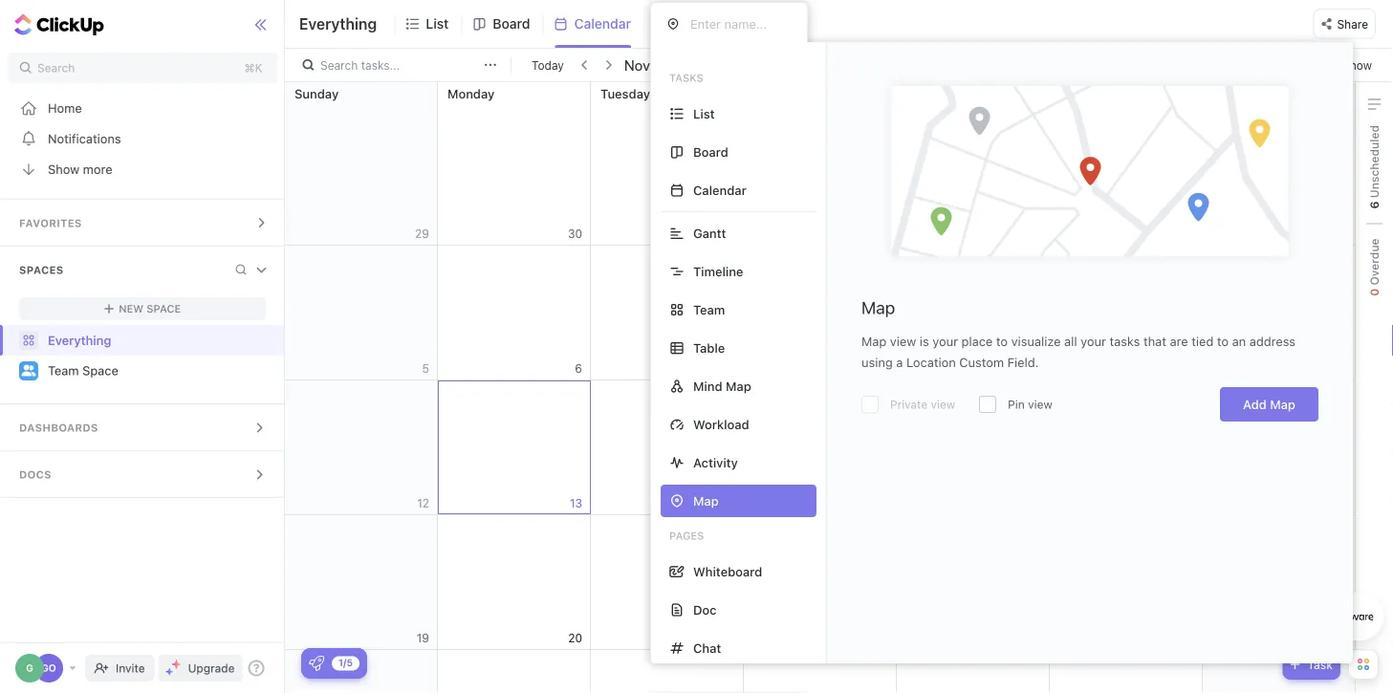 Task type: vqa. For each thing, say whether or not it's contained in the screenshot.
'1'
no



Task type: locate. For each thing, give the bounding box(es) containing it.
0 vertical spatial board
[[493, 16, 530, 32]]

space down everything link
[[82, 364, 119, 378]]

0 horizontal spatial space
[[82, 364, 119, 378]]

calendar up tuesday
[[574, 16, 631, 32]]

show more
[[48, 162, 112, 177]]

⌘k
[[244, 61, 263, 75]]

0 vertical spatial list
[[426, 16, 449, 32]]

1 vertical spatial team
[[48, 364, 79, 378]]

1/5
[[339, 658, 353, 669]]

0 horizontal spatial everything
[[48, 333, 111, 348]]

0 horizontal spatial your
[[933, 334, 959, 349]]

address
[[1250, 334, 1296, 349]]

home link
[[0, 93, 286, 123]]

search
[[321, 58, 358, 72], [37, 61, 75, 75]]

team inside sidebar navigation
[[48, 364, 79, 378]]

to
[[997, 334, 1008, 349], [1218, 334, 1229, 349]]

gantt
[[694, 226, 727, 241]]

0 horizontal spatial calendar
[[574, 16, 631, 32]]

upgrade link
[[158, 655, 243, 682]]

mind
[[694, 379, 723, 394]]

a
[[897, 355, 904, 370]]

invite
[[116, 662, 145, 675]]

search for search tasks...
[[321, 58, 358, 72]]

assignees
[[1255, 58, 1310, 72]]

board link
[[493, 0, 538, 48]]

0 vertical spatial team
[[694, 303, 726, 317]]

new
[[119, 303, 144, 315]]

row
[[285, 82, 1357, 246], [285, 246, 1357, 381], [285, 381, 1357, 516], [285, 516, 1357, 651], [285, 651, 1357, 694]]

view right pin
[[1029, 398, 1053, 411]]

1 vertical spatial space
[[82, 364, 119, 378]]

board
[[493, 16, 530, 32], [694, 145, 729, 159]]

20
[[568, 632, 583, 645]]

grid
[[284, 82, 1357, 694]]

view button
[[651, 12, 719, 36]]

space
[[147, 303, 181, 315], [82, 364, 119, 378]]

1 vertical spatial list
[[694, 107, 715, 121]]

new space
[[119, 303, 181, 315]]

onboarding checklist button image
[[309, 656, 324, 672]]

team right user group icon
[[48, 364, 79, 378]]

3 row from the top
[[285, 381, 1357, 516]]

add
[[1244, 398, 1267, 412]]

list link
[[426, 0, 457, 48]]

1 horizontal spatial list
[[694, 107, 715, 121]]

team
[[694, 303, 726, 317], [48, 364, 79, 378]]

0 horizontal spatial view
[[891, 334, 917, 349]]

0 vertical spatial everything
[[299, 15, 377, 33]]

onboarding checklist button element
[[309, 656, 324, 672]]

calendar up gantt
[[694, 183, 747, 198]]

view left is
[[891, 334, 917, 349]]

19
[[417, 632, 430, 645]]

view
[[891, 334, 917, 349], [931, 398, 956, 411], [1029, 398, 1053, 411]]

friday
[[1060, 86, 1097, 100]]

row containing 19
[[285, 516, 1357, 651]]

pages
[[670, 530, 704, 542]]

board down tasks
[[694, 145, 729, 159]]

1 horizontal spatial calendar
[[694, 183, 747, 198]]

your right is
[[933, 334, 959, 349]]

add map
[[1244, 398, 1296, 412]]

everything
[[299, 15, 377, 33], [48, 333, 111, 348]]

field.
[[1008, 355, 1039, 370]]

me
[[1206, 58, 1222, 72]]

team space
[[48, 364, 119, 378]]

search up the home
[[37, 61, 75, 75]]

1 horizontal spatial search
[[321, 58, 358, 72]]

1 horizontal spatial to
[[1218, 334, 1229, 349]]

1 horizontal spatial your
[[1081, 334, 1107, 349]]

pin
[[1009, 398, 1025, 411]]

place
[[962, 334, 993, 349]]

show
[[48, 162, 80, 177]]

pin view
[[1009, 398, 1053, 411]]

to left an
[[1218, 334, 1229, 349]]

your right all
[[1081, 334, 1107, 349]]

calendar
[[574, 16, 631, 32], [694, 183, 747, 198]]

to right 'place'
[[997, 334, 1008, 349]]

space for team space
[[82, 364, 119, 378]]

favorites
[[19, 217, 82, 230]]

team up table
[[694, 303, 726, 317]]

an
[[1233, 334, 1247, 349]]

list
[[426, 16, 449, 32], [694, 107, 715, 121]]

table
[[694, 341, 725, 355]]

wednesday
[[754, 86, 823, 100]]

overdue
[[1369, 239, 1382, 289]]

13
[[570, 497, 583, 510]]

activity
[[694, 456, 738, 470]]

view right 'private'
[[931, 398, 956, 411]]

0 vertical spatial calendar
[[574, 16, 631, 32]]

today button
[[528, 55, 568, 75]]

Search tasks... text field
[[321, 52, 479, 78]]

me button
[[1185, 54, 1230, 77]]

are
[[1171, 334, 1189, 349]]

notifications link
[[0, 123, 286, 154]]

team for team
[[694, 303, 726, 317]]

everything up team space
[[48, 333, 111, 348]]

2 horizontal spatial view
[[1029, 398, 1053, 411]]

custom
[[960, 355, 1005, 370]]

notifications
[[48, 132, 121, 146]]

0 horizontal spatial search
[[37, 61, 75, 75]]

more
[[83, 162, 112, 177]]

1 vertical spatial everything
[[48, 333, 111, 348]]

4 row from the top
[[285, 516, 1357, 651]]

map
[[862, 298, 896, 318], [862, 334, 887, 349], [726, 379, 752, 394], [1271, 398, 1296, 412]]

1 vertical spatial board
[[694, 145, 729, 159]]

cell
[[896, 516, 1050, 650], [1050, 516, 1204, 650]]

1 horizontal spatial team
[[694, 303, 726, 317]]

1 horizontal spatial everything
[[299, 15, 377, 33]]

today
[[532, 58, 564, 72]]

list down tasks
[[694, 107, 715, 121]]

everything up search tasks...
[[299, 15, 377, 33]]

search up the sunday
[[321, 58, 358, 72]]

private view
[[891, 398, 956, 411]]

tied
[[1192, 334, 1214, 349]]

list up 'search tasks...' text box
[[426, 16, 449, 32]]

0 horizontal spatial to
[[997, 334, 1008, 349]]

0 horizontal spatial team
[[48, 364, 79, 378]]

search inside sidebar navigation
[[37, 61, 75, 75]]

upgrade
[[188, 662, 235, 675]]

map view is your place to visualize all your tasks that are tied to an address using a location custom field.
[[862, 334, 1296, 370]]

workload
[[694, 418, 750, 432]]

0 vertical spatial space
[[147, 303, 181, 315]]

share
[[1338, 17, 1369, 31]]

view inside map view is your place to visualize all your tasks that are tied to an address using a location custom field.
[[891, 334, 917, 349]]

is
[[920, 334, 930, 349]]

1 cell from the left
[[896, 516, 1050, 650]]

your
[[933, 334, 959, 349], [1081, 334, 1107, 349]]

assignees button
[[1230, 54, 1318, 77]]

doc
[[694, 603, 717, 618]]

everything link
[[0, 325, 286, 356]]

board up today button
[[493, 16, 530, 32]]

1 horizontal spatial space
[[147, 303, 181, 315]]

space right the 'new'
[[147, 303, 181, 315]]

chat
[[694, 641, 722, 656]]

1 vertical spatial calendar
[[694, 183, 747, 198]]



Task type: describe. For each thing, give the bounding box(es) containing it.
tasks
[[1110, 334, 1141, 349]]

private
[[891, 398, 928, 411]]

view for private view
[[1029, 398, 1053, 411]]

5 row from the top
[[285, 651, 1357, 694]]

row containing 13
[[285, 381, 1357, 516]]

dashboards
[[19, 422, 98, 434]]

25
[[1334, 632, 1348, 645]]

1 horizontal spatial board
[[694, 145, 729, 159]]

calendar inside 'link'
[[574, 16, 631, 32]]

sunday
[[295, 86, 339, 100]]

tuesday
[[601, 86, 651, 100]]

sidebar navigation
[[0, 0, 286, 694]]

2 to from the left
[[1218, 334, 1229, 349]]

0 horizontal spatial board
[[493, 16, 530, 32]]

search tasks...
[[321, 58, 400, 72]]

grid containing sunday
[[284, 82, 1357, 694]]

6
[[1369, 201, 1382, 209]]

thursday
[[907, 86, 963, 100]]

docs
[[19, 469, 52, 481]]

1 horizontal spatial view
[[931, 398, 956, 411]]

saturday
[[1213, 86, 1266, 100]]

14
[[723, 497, 736, 510]]

location
[[907, 355, 957, 370]]

visualize
[[1012, 334, 1061, 349]]

2 row from the top
[[285, 246, 1357, 381]]

2 your from the left
[[1081, 334, 1107, 349]]

tasks...
[[361, 58, 400, 72]]

view for map
[[891, 334, 917, 349]]

that
[[1144, 334, 1167, 349]]

view
[[683, 16, 713, 32]]

calendar link
[[574, 0, 639, 48]]

team for team space
[[48, 364, 79, 378]]

timeline
[[694, 265, 744, 279]]

0 horizontal spatial list
[[426, 16, 449, 32]]

Enter name... field
[[689, 16, 792, 32]]

everything inside sidebar navigation
[[48, 333, 111, 348]]

whiteboard
[[694, 565, 763, 579]]

space for new space
[[147, 303, 181, 315]]

search for search
[[37, 61, 75, 75]]

1 your from the left
[[933, 334, 959, 349]]

favorites button
[[0, 200, 286, 246]]

tasks
[[670, 72, 704, 84]]

task
[[1308, 658, 1334, 672]]

1 row from the top
[[285, 82, 1357, 246]]

1 to from the left
[[997, 334, 1008, 349]]

home
[[48, 101, 82, 115]]

using
[[862, 355, 893, 370]]

map inside map view is your place to visualize all your tasks that are tied to an address using a location custom field.
[[862, 334, 887, 349]]

2 cell from the left
[[1050, 516, 1204, 650]]

team space link
[[48, 356, 268, 387]]

mind map
[[694, 379, 752, 394]]

user group image
[[22, 365, 36, 376]]

unscheduled
[[1369, 125, 1382, 201]]

0
[[1369, 289, 1382, 296]]

monday
[[448, 86, 495, 100]]

share button
[[1314, 9, 1377, 39]]

all
[[1065, 334, 1078, 349]]



